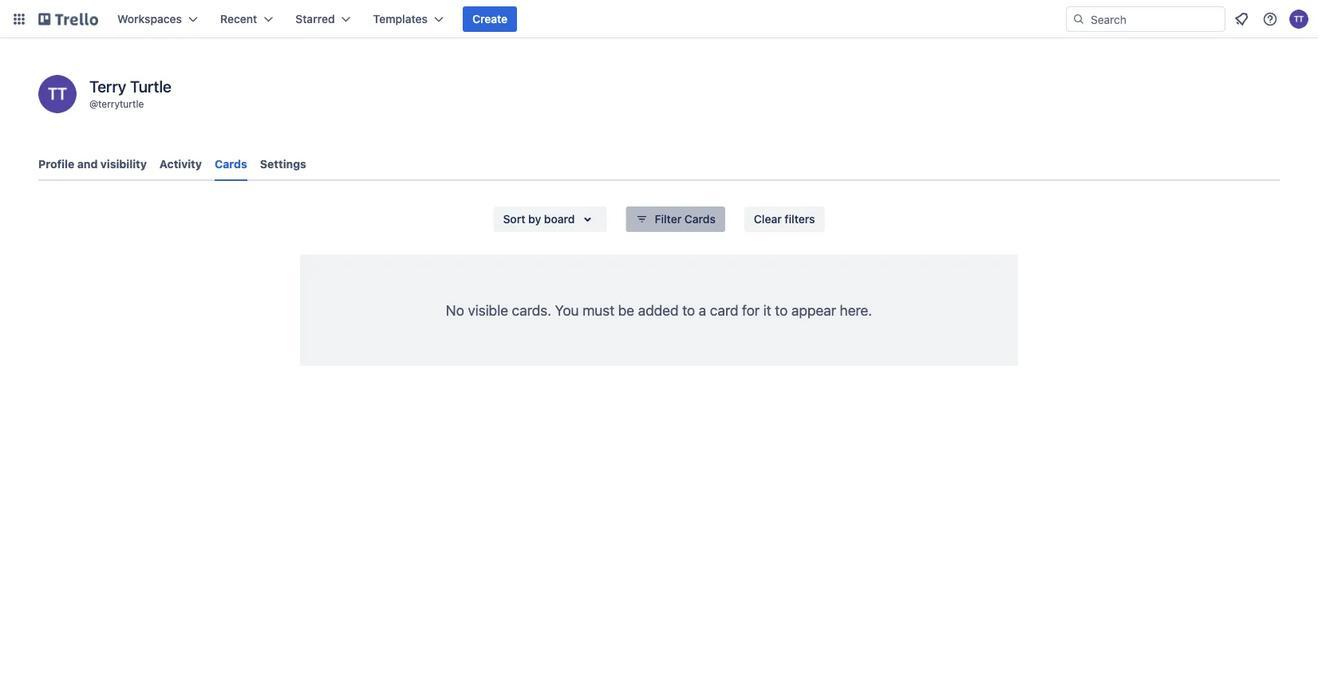 Task type: describe. For each thing, give the bounding box(es) containing it.
workspaces button
[[108, 6, 208, 32]]

terry
[[89, 77, 126, 95]]

no
[[446, 302, 465, 319]]

board
[[544, 213, 575, 226]]

activity link
[[160, 150, 202, 179]]

0 notifications image
[[1233, 10, 1252, 29]]

2 to from the left
[[775, 302, 788, 319]]

starred button
[[286, 6, 361, 32]]

visibility
[[100, 158, 147, 171]]

no visible cards. you must be added to a card for it to appear here.
[[446, 302, 873, 319]]

templates button
[[364, 6, 453, 32]]

terryturtle
[[98, 98, 144, 109]]

cards.
[[512, 302, 552, 319]]

Search field
[[1086, 7, 1226, 31]]

terry turtle (terryturtle) image
[[1290, 10, 1309, 29]]

profile
[[38, 158, 74, 171]]

cards inside button
[[685, 213, 716, 226]]

must
[[583, 302, 615, 319]]



Task type: vqa. For each thing, say whether or not it's contained in the screenshot.
@
yes



Task type: locate. For each thing, give the bounding box(es) containing it.
to
[[683, 302, 696, 319], [775, 302, 788, 319]]

recent button
[[211, 6, 283, 32]]

0 horizontal spatial cards
[[215, 158, 247, 171]]

profile and visibility link
[[38, 150, 147, 179]]

1 to from the left
[[683, 302, 696, 319]]

0 horizontal spatial to
[[683, 302, 696, 319]]

it
[[764, 302, 772, 319]]

appear
[[792, 302, 837, 319]]

primary element
[[0, 0, 1319, 38]]

cards right the activity
[[215, 158, 247, 171]]

create button
[[463, 6, 517, 32]]

turtle
[[130, 77, 172, 95]]

filter cards button
[[626, 207, 726, 232]]

profile and visibility
[[38, 158, 147, 171]]

clear filters
[[754, 213, 816, 226]]

cards right filter
[[685, 213, 716, 226]]

visible
[[468, 302, 509, 319]]

terry turtle @ terryturtle
[[89, 77, 172, 109]]

cards link
[[215, 150, 247, 181]]

filters
[[785, 213, 816, 226]]

1 vertical spatial cards
[[685, 213, 716, 226]]

settings
[[260, 158, 306, 171]]

0 vertical spatial cards
[[215, 158, 247, 171]]

starred
[[296, 12, 335, 26]]

create
[[473, 12, 508, 26]]

1 horizontal spatial to
[[775, 302, 788, 319]]

sort by board
[[503, 213, 575, 226]]

sort by board button
[[494, 207, 607, 232]]

back to home image
[[38, 6, 98, 32]]

sort
[[503, 213, 526, 226]]

cards
[[215, 158, 247, 171], [685, 213, 716, 226]]

by
[[529, 213, 542, 226]]

filter
[[655, 213, 682, 226]]

here.
[[840, 302, 873, 319]]

card
[[710, 302, 739, 319]]

a
[[699, 302, 707, 319]]

workspaces
[[117, 12, 182, 26]]

open information menu image
[[1263, 11, 1279, 27]]

clear
[[754, 213, 782, 226]]

clear filters button
[[745, 207, 825, 232]]

recent
[[220, 12, 257, 26]]

terry turtle (terryturtle) image
[[38, 75, 77, 113]]

be
[[619, 302, 635, 319]]

settings link
[[260, 150, 306, 179]]

filter cards
[[655, 213, 716, 226]]

added
[[638, 302, 679, 319]]

to left the a
[[683, 302, 696, 319]]

search image
[[1073, 13, 1086, 26]]

@
[[89, 98, 98, 109]]

1 horizontal spatial cards
[[685, 213, 716, 226]]

you
[[555, 302, 579, 319]]

to right it
[[775, 302, 788, 319]]

and
[[77, 158, 98, 171]]

templates
[[373, 12, 428, 26]]

activity
[[160, 158, 202, 171]]

for
[[743, 302, 760, 319]]



